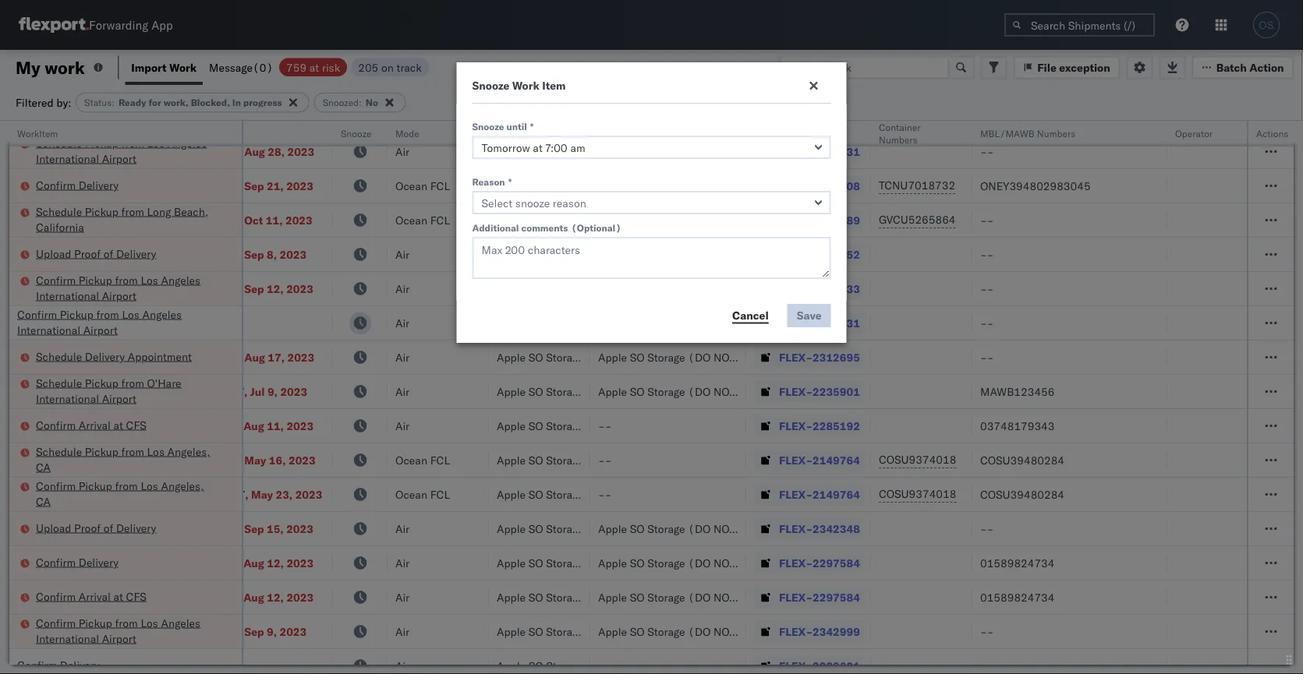Task type: describe. For each thing, give the bounding box(es) containing it.
1:59 for 1:59 am cdt, sep 12, 2023
[[169, 282, 193, 296]]

oney394802983045
[[980, 179, 1091, 193]]

4:30 pm cdt, aug 12, 2023
[[169, 591, 314, 604]]

cdt, for 1:59 am cdt, aug 17, 2023
[[216, 351, 242, 364]]

aug for 8:35 pm cdt, aug 1, 2023
[[243, 110, 264, 124]]

1 2297584 from the top
[[813, 556, 860, 570]]

759
[[286, 60, 307, 74]]

1 appointment from the top
[[128, 110, 192, 123]]

1 schedule from the top
[[36, 110, 82, 123]]

2 appointment from the top
[[128, 350, 192, 363]]

1 fcl from the top
[[430, 179, 450, 193]]

action
[[1250, 60, 1284, 74]]

airport for schedule pickup from los angeles international airport 'link'
[[102, 152, 136, 165]]

2 ocean from the top
[[395, 213, 427, 227]]

flex id button
[[746, 124, 856, 140]]

2 air from the top
[[395, 145, 410, 158]]

may for 16,
[[244, 454, 266, 467]]

2342333
[[813, 282, 860, 296]]

2 vertical spatial confirm delivery button
[[17, 658, 100, 675]]

angeles, for schedule pickup from los angeles, ca
[[167, 445, 210, 459]]

1 flex-2297584 from the top
[[779, 556, 860, 570]]

3 fcl from the top
[[430, 454, 450, 467]]

11:59 pm cdt, jul 9, 2023
[[169, 385, 307, 399]]

exception
[[1059, 60, 1110, 74]]

schedule for airport
[[36, 376, 82, 390]]

sep for 15,
[[244, 522, 264, 536]]

3:30 pm cdt, aug 11, 2023
[[169, 419, 314, 433]]

8,
[[267, 248, 277, 261]]

am for 10:30 am cdt, may 23, 2023
[[202, 488, 220, 501]]

1:59 am cdt, sep 12, 2023
[[169, 282, 313, 296]]

(0)
[[253, 60, 273, 74]]

1 air from the top
[[395, 110, 410, 124]]

12, for 2:30 pm cdt, aug 12, 2023
[[267, 556, 284, 570]]

am for 1:59 am cdt, sep 9, 2023
[[196, 625, 214, 639]]

2 vertical spatial confirm delivery link
[[17, 658, 100, 673]]

schedule pickup from los angeles, ca button
[[36, 444, 221, 477]]

filtered by:
[[16, 96, 71, 109]]

4:00
[[169, 145, 193, 158]]

8 resize handle column header from the left
[[954, 121, 973, 675]]

28,
[[268, 145, 285, 158]]

item
[[542, 79, 566, 92]]

Tomorrow at 7:00 am text field
[[472, 136, 831, 159]]

import work button
[[125, 50, 203, 85]]

2 cfs from the top
[[126, 590, 146, 604]]

schedule for california
[[36, 205, 82, 218]]

confirm pickup from los angeles, ca
[[36, 479, 204, 508]]

confirm arrival at cfs for first confirm arrival at cfs link from the bottom of the page
[[36, 590, 146, 604]]

flex-2285192
[[779, 419, 860, 433]]

los for schedule pickup from los angeles international airport 'link'
[[147, 136, 164, 150]]

2 ocean fcl from the top
[[395, 213, 450, 227]]

1:59 am cdt, sep 15, 2023
[[169, 522, 313, 536]]

am for 2:00 am cdt, sep 21, 2023
[[196, 179, 214, 193]]

3:30
[[169, 419, 193, 433]]

: for status
[[112, 97, 115, 108]]

2342348
[[813, 522, 860, 536]]

schedule delivery appointment for second schedule delivery appointment link from the bottom of the page
[[36, 110, 192, 123]]

3 2329631 from the top
[[813, 659, 860, 673]]

from for confirm pickup from los angeles international airport link to the middle
[[96, 308, 119, 321]]

2023 for 1:59 am cdt, aug 17, 2023
[[287, 351, 314, 364]]

1:59 for 1:59 am cdt, sep 9, 2023
[[169, 625, 193, 639]]

1 vertical spatial at
[[113, 418, 123, 432]]

am for 4:00 am cdt, aug 28, 2023
[[196, 145, 214, 158]]

2 unknown from the top
[[169, 659, 218, 673]]

2342352
[[813, 248, 860, 261]]

12, for 4:30 pm cdt, aug 12, 2023
[[267, 591, 284, 604]]

7 flex- from the top
[[779, 316, 813, 330]]

flex
[[754, 128, 772, 139]]

snoozed : no
[[323, 97, 378, 108]]

client name
[[497, 128, 552, 139]]

8 air from the top
[[395, 419, 410, 433]]

from for 'schedule pickup from o'hare international airport' link
[[121, 376, 144, 390]]

2 vertical spatial confirm pickup from los angeles international airport button
[[36, 616, 221, 648]]

actions
[[1256, 128, 1289, 139]]

2 fcl from the top
[[430, 213, 450, 227]]

international for confirm pickup from los angeles international airport link to the middle
[[17, 323, 80, 337]]

cdt, for 1:59 am cdt, sep 9, 2023
[[216, 625, 242, 639]]

7 resize handle column header from the left
[[852, 121, 871, 675]]

comments
[[521, 222, 568, 234]]

cdt, for 8:35 pm cdt, aug 1, 2023
[[215, 110, 241, 124]]

2023 for 4:30 pm cdt, aug 12, 2023
[[287, 591, 314, 604]]

schedule pickup from long beach, california
[[36, 205, 208, 234]]

flex-2342348
[[779, 522, 860, 536]]

confirm pickup from los angeles international airport for the bottommost confirm pickup from los angeles international airport link
[[36, 617, 201, 646]]

03748179343
[[980, 419, 1055, 433]]

flex-2342333
[[779, 282, 860, 296]]

10 resize handle column header from the left
[[1250, 121, 1269, 675]]

upload proof of delivery for upload proof of delivery link corresponding to first upload proof of delivery button from the bottom
[[36, 521, 156, 535]]

205
[[358, 60, 378, 74]]

pickup for 'schedule pickup from o'hare international airport' link
[[85, 376, 119, 390]]

name
[[526, 128, 552, 139]]

23,
[[276, 488, 293, 501]]

1 unknown from the top
[[169, 316, 218, 330]]

ca for schedule pickup from los angeles, ca
[[36, 461, 51, 474]]

flex-2342999
[[779, 625, 860, 639]]

confirm delivery for middle confirm delivery link
[[36, 556, 119, 569]]

10 air from the top
[[395, 556, 410, 570]]

los for confirm pickup from los angeles, ca link
[[141, 479, 158, 493]]

confirm delivery for confirm delivery link to the bottom
[[17, 659, 100, 672]]

upload proof of delivery link for 1st upload proof of delivery button from the top of the page
[[36, 246, 156, 262]]

3 resize handle column header from the left
[[369, 121, 388, 675]]

2023 for 2:00 am cdt, sep 21, 2023
[[286, 179, 313, 193]]

7:00 am cdt, may 16, 2023
[[169, 454, 316, 467]]

operator
[[1175, 128, 1213, 139]]

additional comments (optional)
[[472, 222, 621, 234]]

for
[[149, 97, 161, 108]]

13 air from the top
[[395, 659, 410, 673]]

6 resize handle column header from the left
[[728, 121, 746, 675]]

16 flex- from the top
[[779, 625, 813, 639]]

2023 for 1:59 am cdt, oct 11, 2023
[[285, 213, 312, 227]]

numbers for mbl/mawb numbers
[[1037, 128, 1076, 139]]

1 2329631 from the top
[[813, 145, 860, 158]]

mbl/mawb numbers
[[980, 128, 1076, 139]]

risk
[[322, 60, 340, 74]]

4:30
[[169, 591, 193, 604]]

pm for 4:30
[[196, 591, 213, 604]]

3 air from the top
[[395, 248, 410, 261]]

1 ocean from the top
[[395, 179, 427, 193]]

9, for sep
[[267, 625, 277, 639]]

4 ocean from the top
[[395, 488, 427, 501]]

1 resize handle column header from the left
[[223, 121, 242, 675]]

1:59 am cdt, oct 11, 2023
[[169, 213, 312, 227]]

batch action button
[[1192, 56, 1294, 79]]

1 cosu9374018 from the top
[[879, 453, 956, 467]]

1 vertical spatial confirm pickup from los angeles international airport button
[[17, 307, 225, 340]]

7 air from the top
[[395, 385, 410, 399]]

confirm pickup from los angeles, ca link
[[36, 478, 221, 510]]

0 vertical spatial confirm delivery link
[[36, 177, 119, 193]]

oct
[[244, 213, 263, 227]]

schedule pickup from los angeles international airport
[[36, 136, 207, 165]]

flex-2292608
[[779, 179, 860, 193]]

2285192
[[813, 419, 860, 433]]

Search Work text field
[[779, 56, 949, 79]]

pickup for confirm pickup from los angeles, ca link
[[79, 479, 112, 493]]

forwarding
[[89, 18, 148, 32]]

1 vertical spatial confirm delivery button
[[36, 555, 119, 572]]

schedule for ca
[[36, 445, 82, 459]]

2 confirm arrival at cfs link from the top
[[36, 589, 146, 605]]

: for snoozed
[[359, 97, 362, 108]]

8 flex- from the top
[[779, 351, 813, 364]]

os button
[[1249, 7, 1285, 43]]

filtered
[[16, 96, 54, 109]]

confirm delivery for the top confirm delivery link
[[36, 178, 119, 192]]

pickup for schedule pickup from long beach, california link
[[85, 205, 119, 218]]

9 air from the top
[[395, 522, 410, 536]]

additional
[[472, 222, 519, 234]]

1 cfs from the top
[[126, 418, 146, 432]]

on
[[381, 60, 394, 74]]

mode
[[395, 128, 419, 139]]

international for the bottommost confirm pickup from los angeles international airport link
[[36, 632, 99, 646]]

1 flex-2329631 from the top
[[779, 145, 860, 158]]

pickup for schedule pickup from los angeles international airport 'link'
[[85, 136, 119, 150]]

3 flex- from the top
[[779, 179, 813, 193]]

snoozed
[[323, 97, 359, 108]]

am for 7:00 am cdt, may 16, 2023
[[196, 454, 214, 467]]

schedule for international
[[36, 136, 82, 150]]

pickup for confirm pickup from los angeles international airport link to the middle
[[60, 308, 93, 321]]

schedule pickup from los angeles international airport link
[[36, 135, 221, 167]]

pickup for the top confirm pickup from los angeles international airport link
[[79, 273, 112, 287]]

until
[[507, 120, 527, 132]]

of for upload proof of delivery link for 1st upload proof of delivery button from the top of the page
[[103, 247, 113, 260]]

2023 for 3:30 pm cdt, aug 11, 2023
[[287, 419, 314, 433]]

file
[[1037, 60, 1057, 74]]

10:30
[[169, 488, 200, 501]]

1 upload proof of delivery button from the top
[[36, 246, 156, 263]]

numbers for container numbers
[[879, 134, 918, 145]]

aug for 2:30 pm cdt, aug 12, 2023
[[243, 556, 264, 570]]

1 confirm arrival at cfs link from the top
[[36, 418, 146, 433]]

1:59 for 1:59 am cdt, oct 11, 2023
[[169, 213, 193, 227]]

12 flex- from the top
[[779, 488, 813, 501]]

2 2297584 from the top
[[813, 591, 860, 604]]

am for 1:59 am cdt, sep 15, 2023
[[196, 522, 214, 536]]

6 flex- from the top
[[779, 282, 813, 296]]

21,
[[267, 179, 284, 193]]

my
[[16, 57, 40, 78]]

snooze for until
[[472, 120, 504, 132]]

2023 for 1:59 am cdt, sep 12, 2023
[[286, 282, 313, 296]]

snooze down the snoozed : no at the top of page
[[341, 128, 372, 139]]

2342999
[[813, 625, 860, 639]]

2235901
[[813, 385, 860, 399]]

1 vertical spatial *
[[508, 176, 512, 188]]

snooze until *
[[472, 120, 534, 132]]

arrival for first confirm arrival at cfs link from the bottom of the page
[[79, 590, 111, 604]]

11, for aug
[[267, 419, 284, 433]]

cdt, for 1:59 am cdt, sep 15, 2023
[[216, 522, 242, 536]]

snooze work item
[[472, 79, 566, 92]]

11 resize handle column header from the left
[[1275, 121, 1294, 675]]

angeles for confirm pickup from los angeles international airport link to the middle
[[142, 308, 182, 321]]

2 flex-2149764 from the top
[[779, 488, 860, 501]]

schedule pickup from los angeles, ca
[[36, 445, 210, 474]]

container numbers
[[879, 121, 921, 145]]

1 flex- from the top
[[779, 110, 813, 124]]

from for the top confirm pickup from los angeles international airport link
[[115, 273, 138, 287]]

tcnu7018732
[[879, 179, 955, 192]]

from for schedule pickup from los angeles, ca 'link'
[[121, 445, 144, 459]]

2 upload proof of delivery button from the top
[[36, 521, 156, 538]]

airport inside schedule pickup from o'hare international airport
[[102, 392, 136, 406]]

1 flex-2149764 from the top
[[779, 454, 860, 467]]

flex-2285185
[[779, 110, 860, 124]]

international inside schedule pickup from o'hare international airport
[[36, 392, 99, 406]]

11 air from the top
[[395, 591, 410, 604]]

4 air from the top
[[395, 282, 410, 296]]

3 ocean fcl from the top
[[395, 454, 450, 467]]

cancel
[[732, 308, 769, 322]]

track
[[397, 60, 422, 74]]

6 air from the top
[[395, 351, 410, 364]]

5 resize handle column header from the left
[[572, 121, 590, 675]]

schedule pickup from o'hare international airport
[[36, 376, 181, 406]]

2 cosu9374018 from the top
[[879, 487, 956, 501]]

los for schedule pickup from los angeles, ca 'link'
[[147, 445, 164, 459]]

am for 1:59 am cdt, sep 12, 2023
[[196, 282, 214, 296]]

1:59 for 1:59 am cdt, aug 17, 2023
[[169, 351, 193, 364]]

gvcu5265864
[[879, 213, 956, 227]]

2023 for 4:00 am cdt, aug 28, 2023
[[287, 145, 314, 158]]

2023 for 8:35 pm cdt, aug 1, 2023
[[280, 110, 307, 124]]

1,
[[267, 110, 277, 124]]

client
[[497, 128, 524, 139]]

pm for 3:30
[[196, 419, 213, 433]]

4 schedule from the top
[[36, 350, 82, 363]]

jul
[[250, 385, 265, 399]]

14 flex- from the top
[[779, 556, 813, 570]]

consignee
[[598, 128, 643, 139]]

Select snooze reason text field
[[472, 191, 831, 214]]



Task type: vqa. For each thing, say whether or not it's contained in the screenshot.
the 205 on track
yes



Task type: locate. For each thing, give the bounding box(es) containing it.
status : ready for work, blocked, in progress
[[84, 97, 282, 108]]

upload proof of delivery link down schedule pickup from long beach, california
[[36, 246, 156, 262]]

mbl/mawb numbers button
[[973, 124, 1152, 140]]

: left ready
[[112, 97, 115, 108]]

5 flex- from the top
[[779, 248, 813, 261]]

ready
[[119, 97, 146, 108]]

9 resize handle column header from the left
[[1149, 121, 1168, 675]]

sep down 4:30 pm cdt, aug 12, 2023
[[244, 625, 264, 639]]

2023 down 9:00 am cdt, sep 8, 2023
[[286, 282, 313, 296]]

sep left 8, at the left of page
[[244, 248, 264, 261]]

cdt, for 9:00 am cdt, sep 8, 2023
[[216, 248, 242, 261]]

international
[[36, 152, 99, 165], [36, 289, 99, 303], [17, 323, 80, 337], [36, 392, 99, 406], [36, 632, 99, 646]]

5 sep from the top
[[244, 625, 264, 639]]

status
[[84, 97, 112, 108]]

1 vertical spatial proof
[[74, 521, 101, 535]]

confirm pickup from los angeles international airport button down the 9:00
[[36, 273, 221, 305]]

1 vertical spatial flex-2149764
[[779, 488, 860, 501]]

angeles for the top confirm pickup from los angeles international airport link
[[161, 273, 201, 287]]

mawb123456
[[980, 385, 1055, 399]]

arrival
[[79, 418, 111, 432], [79, 590, 111, 604]]

1:59 down '2:00'
[[169, 213, 193, 227]]

1 1:59 from the top
[[169, 213, 193, 227]]

11:59
[[169, 385, 200, 399]]

sep for 9,
[[244, 625, 264, 639]]

4 flex- from the top
[[779, 213, 813, 227]]

pm right 2:30
[[196, 556, 213, 570]]

cdt, down 4:30 pm cdt, aug 12, 2023
[[216, 625, 242, 639]]

confirm pickup from los angeles international airport link down the "4:30"
[[36, 616, 221, 647]]

1 cosu39480284 from the top
[[980, 454, 1065, 467]]

2:30 pm cdt, aug 12, 2023
[[169, 556, 314, 570]]

pickup for schedule pickup from los angeles, ca 'link'
[[85, 445, 119, 459]]

cdt, left oct
[[216, 213, 242, 227]]

flex-2329631 button
[[754, 141, 863, 163], [754, 141, 863, 163], [754, 312, 863, 334], [754, 312, 863, 334], [754, 656, 863, 675], [754, 656, 863, 675]]

flex-2342348 button
[[754, 518, 863, 540], [754, 518, 863, 540]]

sep for 12,
[[244, 282, 264, 296]]

3 1:59 from the top
[[169, 351, 193, 364]]

am for 9:00 am cdt, sep 8, 2023
[[196, 248, 214, 261]]

1 vertical spatial appointment
[[128, 350, 192, 363]]

1 vertical spatial may
[[251, 488, 273, 501]]

cdt, for 2:00 am cdt, sep 21, 2023
[[216, 179, 242, 193]]

2 upload proof of delivery from the top
[[36, 521, 156, 535]]

in
[[232, 97, 241, 108]]

10 flex- from the top
[[779, 419, 813, 433]]

proof down the "california"
[[74, 247, 101, 260]]

1 schedule delivery appointment from the top
[[36, 110, 192, 123]]

airport inside the schedule pickup from los angeles international airport
[[102, 152, 136, 165]]

17,
[[268, 351, 285, 364]]

0 vertical spatial cfs
[[126, 418, 146, 432]]

schedule delivery appointment button
[[36, 109, 192, 126], [36, 349, 192, 366]]

2 vertical spatial 12,
[[267, 591, 284, 604]]

1 vertical spatial confirm delivery link
[[36, 555, 119, 571]]

2297584 up 2342999
[[813, 591, 860, 604]]

aug for 3:30 pm cdt, aug 11, 2023
[[243, 419, 264, 433]]

1 9, from the top
[[267, 385, 278, 399]]

1 horizontal spatial numbers
[[1037, 128, 1076, 139]]

angeles for the bottommost confirm pickup from los angeles international airport link
[[161, 617, 201, 630]]

1 vertical spatial 9,
[[267, 625, 277, 639]]

3 flex-2329631 from the top
[[779, 659, 860, 673]]

cdt, down 1:59 am cdt, oct 11, 2023
[[216, 248, 242, 261]]

2329631 up the 2312695
[[813, 316, 860, 330]]

proof for 1st upload proof of delivery button from the top of the page
[[74, 247, 101, 260]]

2 schedule from the top
[[36, 136, 82, 150]]

2149764
[[813, 454, 860, 467], [813, 488, 860, 501]]

4 sep from the top
[[244, 522, 264, 536]]

cdt, down 3:30 pm cdt, aug 11, 2023
[[216, 454, 242, 467]]

cdt, for 4:30 pm cdt, aug 12, 2023
[[215, 591, 241, 604]]

2023 for 11:59 pm cdt, jul 9, 2023
[[280, 385, 307, 399]]

17 flex- from the top
[[779, 659, 813, 673]]

unknown down 1:59 am cdt, sep 9, 2023
[[169, 659, 218, 673]]

1 vertical spatial of
[[103, 521, 113, 535]]

from inside the schedule pickup from los angeles international airport
[[121, 136, 144, 150]]

0 vertical spatial schedule delivery appointment link
[[36, 109, 192, 124]]

schedule delivery appointment link up schedule pickup from o'hare international airport
[[36, 349, 192, 365]]

use)
[[637, 110, 665, 124], [637, 145, 665, 158], [637, 179, 665, 193], [637, 213, 665, 227], [637, 248, 665, 261], [738, 248, 766, 261], [637, 282, 665, 296], [738, 282, 766, 296], [637, 351, 665, 364], [738, 351, 766, 364], [637, 385, 665, 399], [738, 385, 766, 399], [637, 419, 665, 433], [637, 454, 665, 467], [637, 488, 665, 501], [637, 522, 665, 536], [738, 522, 766, 536], [637, 556, 665, 570], [738, 556, 766, 570], [637, 591, 665, 604], [738, 591, 766, 604], [637, 625, 665, 639], [738, 625, 766, 639], [637, 659, 665, 673]]

ca inside confirm pickup from los angeles, ca
[[36, 495, 51, 508]]

1 vertical spatial confirm arrival at cfs link
[[36, 589, 146, 605]]

1 12, from the top
[[267, 282, 284, 296]]

--
[[598, 145, 612, 158], [980, 145, 994, 158], [598, 179, 612, 193], [598, 213, 612, 227], [980, 213, 994, 227], [980, 248, 994, 261], [980, 282, 994, 296], [980, 316, 994, 330], [980, 351, 994, 364], [598, 419, 612, 433], [598, 454, 612, 467], [598, 488, 612, 501], [980, 522, 994, 536], [980, 625, 994, 639], [598, 659, 612, 673], [980, 659, 994, 673]]

759 at risk
[[286, 60, 340, 74]]

0 vertical spatial upload
[[36, 247, 71, 260]]

0 vertical spatial schedule delivery appointment
[[36, 110, 192, 123]]

1 vertical spatial 12,
[[267, 556, 284, 570]]

1 vertical spatial flex-2297584
[[779, 591, 860, 604]]

at
[[309, 60, 319, 74], [113, 418, 123, 432], [113, 590, 123, 604]]

2023 down 4:30 pm cdt, aug 12, 2023
[[280, 625, 307, 639]]

international for the top confirm pickup from los angeles international airport link
[[36, 289, 99, 303]]

2023 right 15,
[[286, 522, 313, 536]]

3 12, from the top
[[267, 591, 284, 604]]

2023 up 4:30 pm cdt, aug 12, 2023
[[287, 556, 314, 570]]

2 flex-2297584 from the top
[[779, 591, 860, 604]]

0 vertical spatial 2329631
[[813, 145, 860, 158]]

1 vertical spatial cfs
[[126, 590, 146, 604]]

pickup inside the schedule pickup from los angeles international airport
[[85, 136, 119, 150]]

flex-2177389
[[779, 213, 860, 227]]

cdt,
[[215, 110, 241, 124], [216, 145, 242, 158], [216, 179, 242, 193], [216, 213, 242, 227], [216, 248, 242, 261], [216, 282, 242, 296], [216, 351, 242, 364], [222, 385, 248, 399], [215, 419, 241, 433], [216, 454, 242, 467], [223, 488, 248, 501], [216, 522, 242, 536], [215, 556, 241, 570], [215, 591, 241, 604], [216, 625, 242, 639]]

los inside schedule pickup from los angeles, ca
[[147, 445, 164, 459]]

at left the risk
[[309, 60, 319, 74]]

10:30 am cdt, may 23, 2023
[[169, 488, 322, 501]]

am right long
[[196, 213, 214, 227]]

cdt, up the "2:30 pm cdt, aug 12, 2023"
[[216, 522, 242, 536]]

1 vertical spatial 2149764
[[813, 488, 860, 501]]

appointment up o'hare
[[128, 350, 192, 363]]

1 vertical spatial flex-2329631
[[779, 316, 860, 330]]

ocean
[[395, 179, 427, 193], [395, 213, 427, 227], [395, 454, 427, 467], [395, 488, 427, 501]]

2 12, from the top
[[267, 556, 284, 570]]

0 vertical spatial confirm pickup from los angeles international airport link
[[36, 273, 221, 304]]

may for 23,
[[251, 488, 273, 501]]

blocked,
[[191, 97, 230, 108]]

1 confirm arrival at cfs from the top
[[36, 418, 146, 432]]

angeles inside the schedule pickup from los angeles international airport
[[167, 136, 207, 150]]

cdt, for 1:59 am cdt, sep 12, 2023
[[216, 282, 242, 296]]

0 vertical spatial schedule delivery appointment button
[[36, 109, 192, 126]]

reason *
[[472, 176, 512, 188]]

2 1:59 from the top
[[169, 282, 193, 296]]

1 vertical spatial confirm pickup from los angeles international airport
[[17, 308, 182, 337]]

1 proof from the top
[[74, 247, 101, 260]]

aug up 4:30 pm cdt, aug 12, 2023
[[243, 556, 264, 570]]

mbl/mawb
[[980, 128, 1035, 139]]

3 sep from the top
[[244, 282, 264, 296]]

upload down the "california"
[[36, 247, 71, 260]]

aug for 4:00 am cdt, aug 28, 2023
[[244, 145, 265, 158]]

aug for 4:30 pm cdt, aug 12, 2023
[[243, 591, 264, 604]]

0 vertical spatial cosu9374018
[[879, 453, 956, 467]]

0 vertical spatial ca
[[36, 461, 51, 474]]

at up schedule pickup from los angeles, ca
[[113, 418, 123, 432]]

0 vertical spatial flex-2329631
[[779, 145, 860, 158]]

* right reason
[[508, 176, 512, 188]]

pm for 2:30
[[196, 556, 213, 570]]

workitem
[[17, 128, 58, 139]]

1:59 down the "4:30"
[[169, 625, 193, 639]]

message (0)
[[209, 60, 273, 74]]

confirm pickup from los angeles international airport link up 'schedule pickup from o'hare international airport' link
[[17, 307, 225, 338]]

1:59 up o'hare
[[169, 351, 193, 364]]

11, up 16,
[[267, 419, 284, 433]]

* right until
[[530, 120, 534, 132]]

1 upload proof of delivery link from the top
[[36, 246, 156, 262]]

1 vertical spatial ca
[[36, 495, 51, 508]]

4 1:59 from the top
[[169, 522, 193, 536]]

client name button
[[489, 124, 575, 140]]

2 vertical spatial 2329631
[[813, 659, 860, 673]]

0 vertical spatial arrival
[[79, 418, 111, 432]]

container numbers button
[[871, 118, 957, 146]]

0 vertical spatial of
[[103, 247, 113, 260]]

flex-2329631 down flex id "button"
[[779, 145, 860, 158]]

pm right 11:59
[[202, 385, 219, 399]]

angeles, inside confirm pickup from los angeles, ca
[[161, 479, 204, 493]]

0 vertical spatial 11,
[[266, 213, 283, 227]]

california
[[36, 220, 84, 234]]

app
[[151, 18, 173, 32]]

cfs down the schedule pickup from o'hare international airport "button"
[[126, 418, 146, 432]]

work,
[[164, 97, 188, 108]]

2023 right 17,
[[287, 351, 314, 364]]

15 flex- from the top
[[779, 591, 813, 604]]

airport for the top confirm pickup from los angeles international airport link
[[102, 289, 136, 303]]

schedule inside schedule pickup from los angeles, ca
[[36, 445, 82, 459]]

11, right oct
[[266, 213, 283, 227]]

8:35
[[169, 110, 193, 124]]

2 upload proof of delivery link from the top
[[36, 521, 156, 536]]

1 schedule delivery appointment button from the top
[[36, 109, 192, 126]]

11 flex- from the top
[[779, 454, 813, 467]]

cdt, for 3:30 pm cdt, aug 11, 2023
[[215, 419, 241, 433]]

confirm pickup from los angeles international airport down the "4:30"
[[36, 617, 201, 646]]

0 horizontal spatial work
[[169, 60, 197, 74]]

1 vertical spatial arrival
[[79, 590, 111, 604]]

flexport. image
[[19, 17, 89, 33]]

2 flex-2329631 from the top
[[779, 316, 860, 330]]

2023 down the "2:30 pm cdt, aug 12, 2023"
[[287, 591, 314, 604]]

2023 for 9:00 am cdt, sep 8, 2023
[[280, 248, 307, 261]]

work inside button
[[169, 60, 197, 74]]

confirm pickup from los angeles international airport down schedule pickup from long beach, california button on the left top of page
[[36, 273, 201, 303]]

aug down the "2:30 pm cdt, aug 12, 2023"
[[243, 591, 264, 604]]

aug left 17,
[[244, 351, 265, 364]]

upload down confirm pickup from los angeles, ca
[[36, 521, 71, 535]]

1:59 for 1:59 am cdt, sep 15, 2023
[[169, 522, 193, 536]]

snooze
[[472, 79, 510, 92], [472, 120, 504, 132], [341, 128, 372, 139]]

am right '2:00'
[[196, 179, 214, 193]]

1 ocean fcl from the top
[[395, 179, 450, 193]]

schedule delivery appointment up schedule pickup from o'hare international airport
[[36, 350, 192, 363]]

0 vertical spatial confirm delivery
[[36, 178, 119, 192]]

1 sep from the top
[[244, 179, 264, 193]]

2149764 up "2342348"
[[813, 488, 860, 501]]

16,
[[269, 454, 286, 467]]

1 vertical spatial 2297584
[[813, 591, 860, 604]]

sep left 21,
[[244, 179, 264, 193]]

2023 for 1:59 am cdt, sep 9, 2023
[[280, 625, 307, 639]]

Search Shipments (/) text field
[[1005, 13, 1155, 37]]

1 01589824734 from the top
[[980, 556, 1055, 570]]

1 horizontal spatial *
[[530, 120, 534, 132]]

0 vertical spatial confirm pickup from los angeles international airport button
[[36, 273, 221, 305]]

from inside schedule pickup from long beach, california
[[121, 205, 144, 218]]

0 vertical spatial cosu39480284
[[980, 454, 1065, 467]]

cdt, for 1:59 am cdt, oct 11, 2023
[[216, 213, 242, 227]]

airport for confirm pickup from los angeles international airport link to the middle
[[83, 323, 118, 337]]

am down 9:00 am cdt, sep 8, 2023
[[196, 282, 214, 296]]

1 horizontal spatial :
[[359, 97, 362, 108]]

flex-2285185 button
[[754, 106, 863, 128], [754, 106, 863, 128]]

0 vertical spatial confirm delivery button
[[36, 177, 119, 195]]

delivery
[[85, 110, 125, 123], [79, 178, 119, 192], [116, 247, 156, 260], [85, 350, 125, 363], [116, 521, 156, 535], [79, 556, 119, 569], [60, 659, 100, 672]]

Max 200 characters text field
[[472, 237, 831, 279]]

1 vertical spatial cosu9374018
[[879, 487, 956, 501]]

from inside schedule pickup from los angeles, ca
[[121, 445, 144, 459]]

los for the top confirm pickup from los angeles international airport link
[[141, 273, 158, 287]]

(optional)
[[571, 222, 621, 234]]

2329631 up 2292608 at the top of page
[[813, 145, 860, 158]]

from for schedule pickup from los angeles international airport 'link'
[[121, 136, 144, 150]]

01589824734
[[980, 556, 1055, 570], [980, 591, 1055, 604]]

upload proof of delivery button down schedule pickup from long beach, california
[[36, 246, 156, 263]]

1 vertical spatial cosu39480284
[[980, 488, 1065, 501]]

schedule delivery appointment button up schedule pickup from o'hare international airport
[[36, 349, 192, 366]]

7:00
[[169, 454, 193, 467]]

confirm pickup from los angeles international airport button
[[36, 273, 221, 305], [17, 307, 225, 340], [36, 616, 221, 648]]

1 vertical spatial upload
[[36, 521, 71, 535]]

numbers inside container numbers
[[879, 134, 918, 145]]

0 vertical spatial work
[[169, 60, 197, 74]]

1 vertical spatial confirm arrival at cfs button
[[36, 589, 146, 606]]

cdt, for 2:30 pm cdt, aug 12, 2023
[[215, 556, 241, 570]]

from for confirm pickup from los angeles, ca link
[[115, 479, 138, 493]]

2 2329631 from the top
[[813, 316, 860, 330]]

los for the bottommost confirm pickup from los angeles international airport link
[[141, 617, 158, 630]]

205 on track
[[358, 60, 422, 74]]

2292608
[[813, 179, 860, 193]]

2:30
[[169, 556, 193, 570]]

3 ocean from the top
[[395, 454, 427, 467]]

cdt, for 11:59 pm cdt, jul 9, 2023
[[222, 385, 248, 399]]

0 vertical spatial proof
[[74, 247, 101, 260]]

0 vertical spatial appointment
[[128, 110, 192, 123]]

confirm pickup from los angeles international airport for confirm pickup from los angeles international airport link to the middle
[[17, 308, 182, 337]]

international inside the schedule pickup from los angeles international airport
[[36, 152, 99, 165]]

0 vertical spatial flex-2149764
[[779, 454, 860, 467]]

11, for oct
[[266, 213, 283, 227]]

los inside confirm pickup from los angeles, ca
[[141, 479, 158, 493]]

schedule inside the schedule pickup from los angeles international airport
[[36, 136, 82, 150]]

2 vertical spatial flex-2329631
[[779, 659, 860, 673]]

sep left 15,
[[244, 522, 264, 536]]

work right import
[[169, 60, 197, 74]]

schedule inside schedule pickup from o'hare international airport
[[36, 376, 82, 390]]

may left 16,
[[244, 454, 266, 467]]

2 : from the left
[[359, 97, 362, 108]]

2 confirm arrival at cfs from the top
[[36, 590, 146, 604]]

1 vertical spatial 2329631
[[813, 316, 860, 330]]

0 vertical spatial 2149764
[[813, 454, 860, 467]]

upload for first upload proof of delivery button from the bottom
[[36, 521, 71, 535]]

1 confirm arrival at cfs button from the top
[[36, 418, 146, 435]]

flex-2342999 button
[[754, 621, 863, 643], [754, 621, 863, 643]]

0 vertical spatial may
[[244, 454, 266, 467]]

file exception button
[[1013, 56, 1120, 79], [1013, 56, 1120, 79]]

0 vertical spatial 01589824734
[[980, 556, 1055, 570]]

schedule delivery appointment link
[[36, 109, 192, 124], [36, 349, 192, 365]]

2 vertical spatial confirm pickup from los angeles international airport
[[36, 617, 201, 646]]

2023 for 1:59 am cdt, sep 15, 2023
[[286, 522, 313, 536]]

9, for jul
[[267, 385, 278, 399]]

2023 up 7:00 am cdt, may 16, 2023
[[287, 419, 314, 433]]

2 ca from the top
[[36, 495, 51, 508]]

4 resize handle column header from the left
[[470, 121, 489, 675]]

apple so storage (do not use)
[[497, 110, 665, 124], [497, 145, 665, 158], [497, 179, 665, 193], [497, 213, 665, 227], [497, 248, 665, 261], [598, 248, 766, 261], [497, 282, 665, 296], [598, 282, 766, 296], [497, 351, 665, 364], [598, 351, 766, 364], [497, 385, 665, 399], [598, 385, 766, 399], [497, 419, 665, 433], [497, 454, 665, 467], [497, 488, 665, 501], [497, 522, 665, 536], [598, 522, 766, 536], [497, 556, 665, 570], [598, 556, 766, 570], [497, 591, 665, 604], [598, 591, 766, 604], [497, 625, 665, 639], [598, 625, 766, 639], [497, 659, 665, 673]]

1 vertical spatial confirm delivery
[[36, 556, 119, 569]]

pm for 8:35
[[196, 110, 213, 124]]

upload proof of delivery down schedule pickup from long beach, california
[[36, 247, 156, 260]]

flex-2177389 button
[[754, 209, 863, 231], [754, 209, 863, 231]]

2023 right 21,
[[286, 179, 313, 193]]

0 vertical spatial *
[[530, 120, 534, 132]]

1 vertical spatial upload proof of delivery button
[[36, 521, 156, 538]]

12, down the "2:30 pm cdt, aug 12, 2023"
[[267, 591, 284, 604]]

cdt, down 1:59 am cdt, sep 15, 2023
[[215, 556, 241, 570]]

0 vertical spatial flex-2297584
[[779, 556, 860, 570]]

1 vertical spatial unknown
[[169, 659, 218, 673]]

from for the bottommost confirm pickup from los angeles international airport link
[[115, 617, 138, 630]]

0 horizontal spatial *
[[508, 176, 512, 188]]

cdt, left jul
[[222, 385, 248, 399]]

0 vertical spatial upload proof of delivery
[[36, 247, 156, 260]]

1 of from the top
[[103, 247, 113, 260]]

cdt, for 4:00 am cdt, aug 28, 2023
[[216, 145, 242, 158]]

2 vertical spatial at
[[113, 590, 123, 604]]

snooze left until
[[472, 120, 504, 132]]

2 cosu39480284 from the top
[[980, 488, 1065, 501]]

aug for 1:59 am cdt, aug 17, 2023
[[244, 351, 265, 364]]

1 vertical spatial 11,
[[267, 419, 284, 433]]

1 vertical spatial angeles,
[[161, 479, 204, 493]]

pickup inside schedule pickup from los angeles, ca
[[85, 445, 119, 459]]

15,
[[267, 522, 284, 536]]

aug down the progress at the top of page
[[243, 110, 264, 124]]

flex-2329631 down flex-2342999
[[779, 659, 860, 673]]

batch action
[[1216, 60, 1284, 74]]

1 vertical spatial schedule delivery appointment link
[[36, 349, 192, 365]]

flex-2297584 button
[[754, 553, 863, 574], [754, 553, 863, 574], [754, 587, 863, 609], [754, 587, 863, 609]]

of down confirm pickup from los angeles, ca
[[103, 521, 113, 535]]

schedule delivery appointment for 2nd schedule delivery appointment link
[[36, 350, 192, 363]]

schedule delivery appointment up workitem button
[[36, 110, 192, 123]]

cancel button
[[723, 304, 778, 328]]

0 vertical spatial confirm pickup from los angeles international airport
[[36, 273, 201, 303]]

0 vertical spatial confirm arrival at cfs button
[[36, 418, 146, 435]]

0 vertical spatial unknown
[[169, 316, 218, 330]]

6 schedule from the top
[[36, 445, 82, 459]]

2 of from the top
[[103, 521, 113, 535]]

flex-2342352
[[779, 248, 860, 261]]

long
[[147, 205, 171, 218]]

2 confirm arrival at cfs button from the top
[[36, 589, 146, 606]]

consignee button
[[590, 124, 731, 140]]

0 vertical spatial 2297584
[[813, 556, 860, 570]]

confirm pickup from los angeles international airport link down the 9:00
[[36, 273, 221, 304]]

1 horizontal spatial work
[[512, 79, 540, 92]]

cdt, for 10:30 am cdt, may 23, 2023
[[223, 488, 248, 501]]

confirm pickup from los angeles international airport button down the "4:30"
[[36, 616, 221, 648]]

confirm inside confirm pickup from los angeles, ca
[[36, 479, 76, 493]]

arrival for second confirm arrival at cfs link from the bottom of the page
[[79, 418, 111, 432]]

1:59 down the 9:00
[[169, 282, 193, 296]]

9 flex- from the top
[[779, 385, 813, 399]]

pickup inside confirm pickup from los angeles, ca
[[79, 479, 112, 493]]

flex-2149764 up flex-2342348
[[779, 488, 860, 501]]

by:
[[56, 96, 71, 109]]

cdt, up 1:59 am cdt, oct 11, 2023
[[216, 179, 242, 193]]

los inside the schedule pickup from los angeles international airport
[[147, 136, 164, 150]]

:
[[112, 97, 115, 108], [359, 97, 362, 108]]

work
[[169, 60, 197, 74], [512, 79, 540, 92]]

schedule pickup from o'hare international airport button
[[36, 376, 221, 408]]

2 schedule delivery appointment button from the top
[[36, 349, 192, 366]]

pm for 11:59
[[202, 385, 219, 399]]

1 : from the left
[[112, 97, 115, 108]]

flex-2149764 down flex-2285192
[[779, 454, 860, 467]]

1 vertical spatial schedule delivery appointment
[[36, 350, 192, 363]]

confirm pickup from los angeles international airport for the top confirm pickup from los angeles international airport link
[[36, 273, 201, 303]]

at left the "4:30"
[[113, 590, 123, 604]]

flex-2329631 up flex-2312695
[[779, 316, 860, 330]]

2149764 down the 2285192
[[813, 454, 860, 467]]

angeles for schedule pickup from los angeles international airport 'link'
[[167, 136, 207, 150]]

pm right the "4:30"
[[196, 591, 213, 604]]

4 fcl from the top
[[430, 488, 450, 501]]

am right 10:30
[[202, 488, 220, 501]]

2 vertical spatial confirm delivery
[[17, 659, 100, 672]]

2023 right oct
[[285, 213, 312, 227]]

flex-2329631
[[779, 145, 860, 158], [779, 316, 860, 330], [779, 659, 860, 673]]

am for 1:59 am cdt, aug 17, 2023
[[196, 351, 214, 364]]

5 air from the top
[[395, 316, 410, 330]]

1 vertical spatial confirm arrival at cfs
[[36, 590, 146, 604]]

1 vertical spatial 01589824734
[[980, 591, 1055, 604]]

0 horizontal spatial numbers
[[879, 134, 918, 145]]

*
[[530, 120, 534, 132], [508, 176, 512, 188]]

2177389
[[813, 213, 860, 227]]

cdt, up 1:59 am cdt, sep 15, 2023
[[223, 488, 248, 501]]

1 vertical spatial work
[[512, 79, 540, 92]]

upload proof of delivery for upload proof of delivery link for 1st upload proof of delivery button from the top of the page
[[36, 247, 156, 260]]

may left 23,
[[251, 488, 273, 501]]

1 vertical spatial confirm pickup from los angeles international airport link
[[17, 307, 225, 338]]

2 schedule delivery appointment link from the top
[[36, 349, 192, 365]]

0 horizontal spatial :
[[112, 97, 115, 108]]

cdt, down 11:59 pm cdt, jul 9, 2023
[[215, 419, 241, 433]]

upload for 1st upload proof of delivery button from the top of the page
[[36, 247, 71, 260]]

flex-2297584 up flex-2342999
[[779, 591, 860, 604]]

1 vertical spatial upload proof of delivery link
[[36, 521, 156, 536]]

schedule delivery appointment
[[36, 110, 192, 123], [36, 350, 192, 363]]

upload proof of delivery link for first upload proof of delivery button from the bottom
[[36, 521, 156, 536]]

9, right jul
[[267, 385, 278, 399]]

2297584 down "2342348"
[[813, 556, 860, 570]]

0 vertical spatial upload proof of delivery link
[[36, 246, 156, 262]]

2 01589824734 from the top
[[980, 591, 1055, 604]]

0 vertical spatial 12,
[[267, 282, 284, 296]]

12, down 15,
[[267, 556, 284, 570]]

5 1:59 from the top
[[169, 625, 193, 639]]

pickup for the bottommost confirm pickup from los angeles international airport link
[[79, 617, 112, 630]]

cfs
[[126, 418, 146, 432], [126, 590, 146, 604]]

work
[[45, 57, 85, 78]]

workitem button
[[9, 124, 226, 140]]

mode button
[[388, 124, 473, 140]]

proof for first upload proof of delivery button from the bottom
[[74, 521, 101, 535]]

1:59 am cdt, aug 17, 2023
[[169, 351, 314, 364]]

sep for 21,
[[244, 179, 264, 193]]

from inside schedule pickup from o'hare international airport
[[121, 376, 144, 390]]

0 vertical spatial 9,
[[267, 385, 278, 399]]

1 2149764 from the top
[[813, 454, 860, 467]]

1 vertical spatial schedule delivery appointment button
[[36, 349, 192, 366]]

from for schedule pickup from long beach, california link
[[121, 205, 144, 218]]

pm right 3:30
[[196, 419, 213, 433]]

12 air from the top
[[395, 625, 410, 639]]

0 vertical spatial confirm arrival at cfs
[[36, 418, 146, 432]]

2 resize handle column header from the left
[[314, 121, 333, 675]]

cfs left the "4:30"
[[126, 590, 146, 604]]

cdt, down 9:00 am cdt, sep 8, 2023
[[216, 282, 242, 296]]

13 flex- from the top
[[779, 522, 813, 536]]

angeles, inside schedule pickup from los angeles, ca
[[167, 445, 210, 459]]

0 vertical spatial angeles,
[[167, 445, 210, 459]]

pm down blocked,
[[196, 110, 213, 124]]

2 flex- from the top
[[779, 145, 813, 158]]

los for confirm pickup from los angeles international airport link to the middle
[[122, 308, 139, 321]]

2023 right 23,
[[295, 488, 322, 501]]

apple
[[497, 110, 526, 124], [497, 145, 526, 158], [497, 179, 526, 193], [497, 213, 526, 227], [497, 248, 526, 261], [598, 248, 627, 261], [497, 282, 526, 296], [598, 282, 627, 296], [497, 351, 526, 364], [598, 351, 627, 364], [497, 385, 526, 399], [598, 385, 627, 399], [497, 419, 526, 433], [497, 454, 526, 467], [497, 488, 526, 501], [497, 522, 526, 536], [598, 522, 627, 536], [497, 556, 526, 570], [598, 556, 627, 570], [497, 591, 526, 604], [598, 591, 627, 604], [497, 625, 526, 639], [598, 625, 627, 639], [497, 659, 526, 673]]

international for schedule pickup from los angeles international airport 'link'
[[36, 152, 99, 165]]

import work
[[131, 60, 197, 74]]

2023
[[280, 110, 307, 124], [287, 145, 314, 158], [286, 179, 313, 193], [285, 213, 312, 227], [280, 248, 307, 261], [286, 282, 313, 296], [287, 351, 314, 364], [280, 385, 307, 399], [287, 419, 314, 433], [289, 454, 316, 467], [295, 488, 322, 501], [286, 522, 313, 536], [287, 556, 314, 570], [287, 591, 314, 604], [280, 625, 307, 639]]

1 vertical spatial upload proof of delivery
[[36, 521, 156, 535]]

1 upload from the top
[[36, 247, 71, 260]]

0 vertical spatial confirm arrival at cfs link
[[36, 418, 146, 433]]

0 vertical spatial at
[[309, 60, 319, 74]]

schedule pickup from long beach, california link
[[36, 204, 221, 235]]

1 schedule delivery appointment link from the top
[[36, 109, 192, 124]]

ca for confirm pickup from los angeles, ca
[[36, 495, 51, 508]]

2 proof from the top
[[74, 521, 101, 535]]

not
[[612, 110, 634, 124], [612, 145, 634, 158], [612, 179, 634, 193], [612, 213, 634, 227], [612, 248, 634, 261], [714, 248, 735, 261], [612, 282, 634, 296], [714, 282, 735, 296], [612, 351, 634, 364], [714, 351, 735, 364], [612, 385, 634, 399], [714, 385, 735, 399], [612, 419, 634, 433], [612, 454, 634, 467], [612, 488, 634, 501], [612, 522, 634, 536], [714, 522, 735, 536], [612, 556, 634, 570], [714, 556, 735, 570], [612, 591, 634, 604], [714, 591, 735, 604], [612, 625, 634, 639], [714, 625, 735, 639], [612, 659, 634, 673]]

2 vertical spatial confirm pickup from los angeles international airport link
[[36, 616, 221, 647]]

pickup inside schedule pickup from long beach, california
[[85, 205, 119, 218]]

2023 for 7:00 am cdt, may 16, 2023
[[289, 454, 316, 467]]

2 schedule delivery appointment from the top
[[36, 350, 192, 363]]

resize handle column header
[[223, 121, 242, 675], [314, 121, 333, 675], [369, 121, 388, 675], [470, 121, 489, 675], [572, 121, 590, 675], [728, 121, 746, 675], [852, 121, 871, 675], [954, 121, 973, 675], [1149, 121, 1168, 675], [1250, 121, 1269, 675], [1275, 121, 1294, 675]]

os
[[1259, 19, 1274, 31]]

schedule delivery appointment button down status
[[36, 109, 192, 126]]

11,
[[266, 213, 283, 227], [267, 419, 284, 433]]

from inside confirm pickup from los angeles, ca
[[115, 479, 138, 493]]

confirm pickup from los angeles international airport up schedule pickup from o'hare international airport
[[17, 308, 182, 337]]

proof down confirm pickup from los angeles, ca
[[74, 521, 101, 535]]

am down 4:30 pm cdt, aug 12, 2023
[[196, 625, 214, 639]]

upload proof of delivery button down confirm pickup from los angeles, ca
[[36, 521, 156, 538]]

4 ocean fcl from the top
[[395, 488, 450, 501]]

pickup inside schedule pickup from o'hare international airport
[[85, 376, 119, 390]]

schedule inside schedule pickup from long beach, california
[[36, 205, 82, 218]]

flex-2149764 button
[[754, 450, 863, 471], [754, 450, 863, 471], [754, 484, 863, 506], [754, 484, 863, 506]]

id
[[774, 128, 784, 139]]

2 9, from the top
[[267, 625, 277, 639]]

2 2149764 from the top
[[813, 488, 860, 501]]

work for import
[[169, 60, 197, 74]]

2023 right 28,
[[287, 145, 314, 158]]

flex-2342333 button
[[754, 278, 863, 300], [754, 278, 863, 300]]

ca inside schedule pickup from los angeles, ca
[[36, 461, 51, 474]]

upload proof of delivery down confirm pickup from los angeles, ca
[[36, 521, 156, 535]]

0 vertical spatial upload proof of delivery button
[[36, 246, 156, 263]]

2023 for 2:30 pm cdt, aug 12, 2023
[[287, 556, 314, 570]]

sep down 9:00 am cdt, sep 8, 2023
[[244, 282, 264, 296]]

2 arrival from the top
[[79, 590, 111, 604]]

reason
[[472, 176, 505, 188]]



